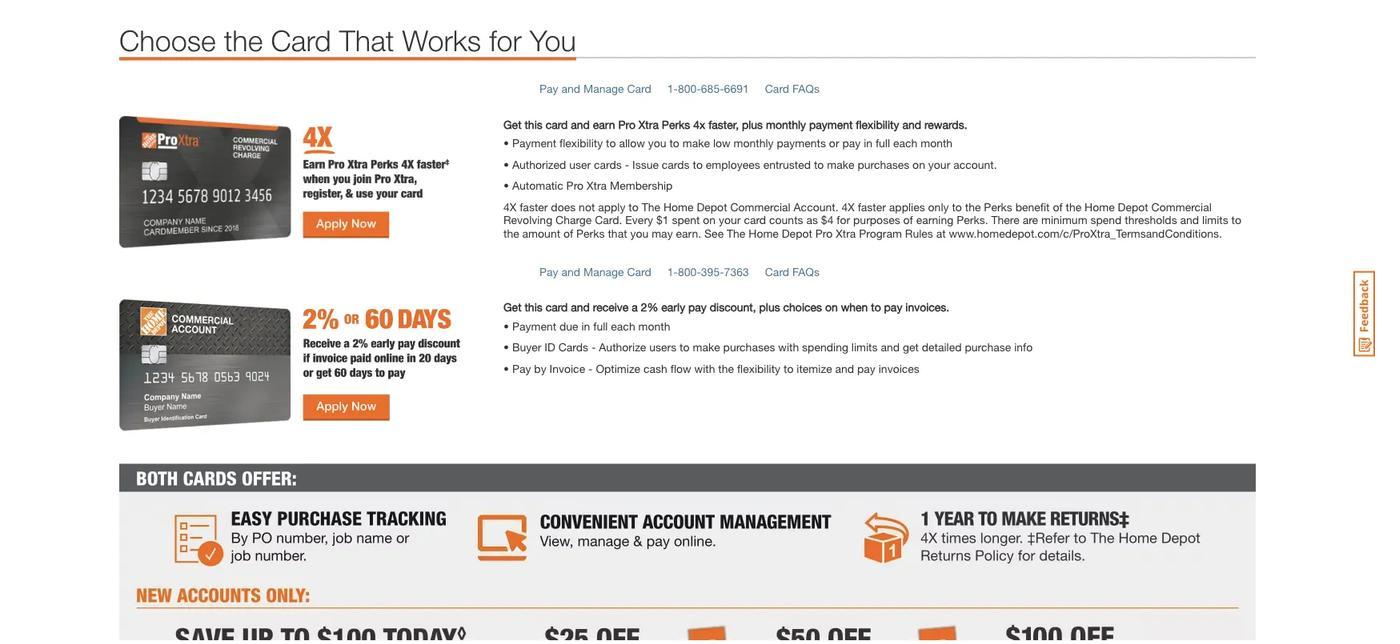 Task type: describe. For each thing, give the bounding box(es) containing it.
works
[[402, 23, 481, 57]]

0 horizontal spatial home
[[664, 200, 694, 213]]

there
[[991, 213, 1020, 226]]

2%
[[641, 301, 658, 314]]

that
[[339, 23, 394, 57]]

pay for • payment
[[540, 265, 558, 278]]

purchase
[[965, 341, 1011, 354]]

0 horizontal spatial for
[[489, 23, 522, 57]]

1 commercial from the left
[[730, 200, 791, 213]]

pay left 'invoices.'
[[884, 301, 902, 314]]

earn.
[[676, 226, 701, 240]]

6691
[[724, 82, 749, 95]]

2 vertical spatial xtra
[[836, 226, 856, 240]]

1 vertical spatial make
[[827, 158, 854, 171]]

spent
[[672, 213, 700, 226]]

card for 1-800-395-7363
[[546, 301, 568, 314]]

faster,
[[709, 118, 739, 131]]

users
[[649, 341, 677, 354]]

1- for 1-800-685-6691
[[667, 82, 678, 95]]

card for 1-800-685-6691
[[546, 118, 568, 131]]

0 vertical spatial your
[[928, 158, 950, 171]]

card left that on the top left of the page
[[271, 23, 331, 57]]

0 vertical spatial perks
[[662, 118, 690, 131]]

pay inside get this card and receive a 2% early pay discount, plus choices on when to pay invoices. • payment due in full each month • buyer id cards - authorize users to make purchases with spending limits and get detailed purchase info • pay by invoice - optimize cash flow with the flexibility to itemize and pay invoices
[[512, 362, 531, 375]]

rewards.
[[924, 118, 967, 131]]

pay and manage card link for earn
[[540, 82, 651, 95]]

1 vertical spatial perks
[[984, 200, 1012, 213]]

2 horizontal spatial flexibility
[[856, 118, 899, 131]]

1-800-685-6691
[[667, 82, 749, 95]]

2 vertical spatial -
[[588, 362, 593, 375]]

1 horizontal spatial xtra
[[639, 118, 659, 131]]

not
[[579, 200, 595, 213]]

account.
[[953, 158, 997, 171]]

1 vertical spatial pro
[[566, 179, 584, 192]]

discount,
[[710, 301, 756, 314]]

get
[[903, 341, 919, 354]]

0 vertical spatial make
[[683, 136, 710, 150]]

a
[[632, 301, 638, 314]]

make inside get this card and receive a 2% early pay discount, plus choices on when to pay invoices. • payment due in full each month • buyer id cards - authorize users to make purchases with spending limits and get detailed purchase info • pay by invoice - optimize cash flow with the flexibility to itemize and pay invoices
[[693, 341, 720, 354]]

1 horizontal spatial depot
[[782, 226, 812, 240]]

perks.
[[957, 213, 988, 226]]

cash
[[644, 362, 667, 375]]

each inside the get this card and earn pro xtra perks 4x faster, plus monthly payment flexibility and rewards. • payment flexibility to allow you to make low monthly payments or pay in full each month • authorized user cards - issue cards to employees entrusted to make purchases on your account. • automatic pro xtra membership 4x faster does not apply to the home depot commercial account. 4x faster applies only to the perks benefit of the home depot commercial revolving charge card. every $1 spent on your card counts as $4 for purposes of earning perks. there are minimum spend thresholds and limits to the amount of perks that you may earn. see the home depot pro xtra program rules at www.homedepot.com/c/proxtra_termsandconditions.
[[893, 136, 918, 150]]

2 commercial from the left
[[1152, 200, 1212, 213]]

card faqs link for monthly
[[765, 82, 820, 95]]

800- for 685-
[[678, 82, 701, 95]]

1-800-395-7363
[[667, 265, 749, 278]]

0 horizontal spatial depot
[[697, 200, 727, 213]]

amount
[[522, 226, 560, 240]]

issue
[[632, 158, 659, 171]]

card.
[[595, 213, 622, 226]]

on inside get this card and receive a 2% early pay discount, plus choices on when to pay invoices. • payment due in full each month • buyer id cards - authorize users to make purchases with spending limits and get detailed purchase info • pay by invoice - optimize cash flow with the flexibility to itemize and pay invoices
[[825, 301, 838, 314]]

get for get this card and earn pro xtra perks 4x faster, plus monthly payment flexibility and rewards. • payment flexibility to allow you to make low monthly payments or pay in full each month • authorized user cards - issue cards to employees entrusted to make purchases on your account. • automatic pro xtra membership 4x faster does not apply to the home depot commercial account. 4x faster applies only to the perks benefit of the home depot commercial revolving charge card. every $1 spent on your card counts as $4 for purposes of earning perks. there are minimum spend thresholds and limits to the amount of perks that you may earn. see the home depot pro xtra program rules at www.homedepot.com/c/proxtra_termsandconditions.
[[503, 118, 522, 131]]

choices
[[783, 301, 822, 314]]

and down you
[[562, 82, 580, 95]]

counts
[[769, 213, 803, 226]]

optimize
[[596, 362, 640, 375]]

info
[[1014, 341, 1033, 354]]

395-
[[701, 265, 724, 278]]

see
[[704, 226, 724, 240]]

cards
[[558, 341, 588, 354]]

pay inside the get this card and earn pro xtra perks 4x faster, plus monthly payment flexibility and rewards. • payment flexibility to allow you to make low monthly payments or pay in full each month • authorized user cards - issue cards to employees entrusted to make purchases on your account. • automatic pro xtra membership 4x faster does not apply to the home depot commercial account. 4x faster applies only to the perks benefit of the home depot commercial revolving charge card. every $1 spent on your card counts as $4 for purposes of earning perks. there are minimum spend thresholds and limits to the amount of perks that you may earn. see the home depot pro xtra program rules at www.homedepot.com/c/proxtra_termsandconditions.
[[842, 136, 861, 150]]

plus for monthly
[[742, 118, 763, 131]]

invoices.
[[906, 301, 950, 314]]

or
[[829, 136, 839, 150]]

program
[[859, 226, 902, 240]]

and down spending
[[835, 362, 854, 375]]

revolving
[[503, 213, 552, 226]]

when
[[841, 301, 868, 314]]

1 vertical spatial with
[[694, 362, 715, 375]]

2 vertical spatial perks
[[576, 226, 605, 240]]

the left amount
[[503, 226, 519, 240]]

1 vertical spatial -
[[591, 341, 596, 354]]

purposes
[[853, 213, 900, 226]]

2 horizontal spatial on
[[913, 158, 925, 171]]

the inside get this card and receive a 2% early pay discount, plus choices on when to pay invoices. • payment due in full each month • buyer id cards - authorize users to make purchases with spending limits and get detailed purchase info • pay by invoice - optimize cash flow with the flexibility to itemize and pay invoices
[[718, 362, 734, 375]]

$4
[[821, 213, 834, 226]]

card right 6691
[[765, 82, 789, 95]]

spending
[[802, 341, 848, 354]]

apply
[[598, 200, 626, 213]]

the right only
[[965, 200, 981, 213]]

1 vertical spatial xtra
[[587, 179, 607, 192]]

user
[[569, 158, 591, 171]]

detailed
[[922, 341, 962, 354]]

0 horizontal spatial on
[[703, 213, 716, 226]]

membership
[[610, 179, 673, 192]]

month inside the get this card and earn pro xtra perks 4x faster, plus monthly payment flexibility and rewards. • payment flexibility to allow you to make low monthly payments or pay in full each month • authorized user cards - issue cards to employees entrusted to make purchases on your account. • automatic pro xtra membership 4x faster does not apply to the home depot commercial account. 4x faster applies only to the perks benefit of the home depot commercial revolving charge card. every $1 spent on your card counts as $4 for purposes of earning perks. there are minimum spend thresholds and limits to the amount of perks that you may earn. see the home depot pro xtra program rules at www.homedepot.com/c/proxtra_termsandconditions.
[[921, 136, 953, 150]]

pay and manage card link for receive
[[540, 265, 651, 278]]

card faqs for choices
[[765, 265, 820, 278]]

invoices
[[879, 362, 920, 375]]

7363
[[724, 265, 749, 278]]

2 horizontal spatial depot
[[1118, 200, 1148, 213]]

full inside the get this card and earn pro xtra perks 4x faster, plus monthly payment flexibility and rewards. • payment flexibility to allow you to make low monthly payments or pay in full each month • authorized user cards - issue cards to employees entrusted to make purchases on your account. • automatic pro xtra membership 4x faster does not apply to the home depot commercial account. 4x faster applies only to the perks benefit of the home depot commercial revolving charge card. every $1 spent on your card counts as $4 for purposes of earning perks. there are minimum spend thresholds and limits to the amount of perks that you may earn. see the home depot pro xtra program rules at www.homedepot.com/c/proxtra_termsandconditions.
[[876, 136, 890, 150]]

0 vertical spatial pro
[[618, 118, 635, 131]]

2 cards from the left
[[662, 158, 690, 171]]

5 • from the top
[[503, 362, 509, 375]]

and down charge
[[562, 265, 580, 278]]

the right choose
[[224, 23, 263, 57]]

pay for payment
[[540, 82, 558, 95]]

commercial credit card image
[[119, 299, 487, 432]]

1 vertical spatial you
[[630, 226, 649, 240]]

1-800-685-6691 link
[[667, 82, 749, 95]]

allow
[[619, 136, 645, 150]]

limits inside the get this card and earn pro xtra perks 4x faster, plus monthly payment flexibility and rewards. • payment flexibility to allow you to make low monthly payments or pay in full each month • authorized user cards - issue cards to employees entrusted to make purchases on your account. • automatic pro xtra membership 4x faster does not apply to the home depot commercial account. 4x faster applies only to the perks benefit of the home depot commercial revolving charge card. every $1 spent on your card counts as $4 for purposes of earning perks. there are minimum spend thresholds and limits to the amount of perks that you may earn. see the home depot pro xtra program rules at www.homedepot.com/c/proxtra_termsandconditions.
[[1202, 213, 1228, 226]]

1-800-395-7363 link
[[667, 265, 749, 278]]

may
[[652, 226, 673, 240]]

payments
[[777, 136, 826, 150]]

invoice
[[550, 362, 585, 375]]

card up "a"
[[627, 265, 651, 278]]

payment
[[809, 118, 853, 131]]

automatic
[[512, 179, 563, 192]]

1- for 1-800-395-7363
[[667, 265, 678, 278]]

0 horizontal spatial of
[[563, 226, 573, 240]]

800- for 395-
[[678, 265, 701, 278]]

manage for earn
[[584, 82, 624, 95]]

pxe commercial revolving charge image
[[119, 116, 487, 249]]

employees
[[706, 158, 760, 171]]

at
[[936, 226, 946, 240]]

earn
[[593, 118, 615, 131]]

faqs for monthly
[[792, 82, 820, 95]]

1 horizontal spatial of
[[903, 213, 913, 226]]

entrusted
[[763, 158, 811, 171]]

as
[[806, 213, 818, 226]]

0 horizontal spatial the
[[642, 200, 660, 213]]

pay right early
[[688, 301, 707, 314]]

each inside get this card and receive a 2% early pay discount, plus choices on when to pay invoices. • payment due in full each month • buyer id cards - authorize users to make purchases with spending limits and get detailed purchase info • pay by invoice - optimize cash flow with the flexibility to itemize and pay invoices
[[611, 319, 635, 333]]

feedback link image
[[1354, 271, 1375, 357]]

choose the card that works for you
[[119, 23, 576, 57]]

this for payment
[[525, 118, 542, 131]]



Task type: vqa. For each thing, say whether or not it's contained in the screenshot.
the middle flexibility
yes



Task type: locate. For each thing, give the bounding box(es) containing it.
card
[[271, 23, 331, 57], [627, 82, 651, 95], [765, 82, 789, 95], [627, 265, 651, 278], [765, 265, 789, 278]]

limits right thresholds
[[1202, 213, 1228, 226]]

choose
[[119, 23, 216, 57]]

your right earn.
[[719, 213, 741, 226]]

1 vertical spatial in
[[582, 319, 590, 333]]

3 • from the top
[[503, 179, 509, 192]]

0 horizontal spatial 4x
[[503, 200, 517, 213]]

2 pay and manage card link from the top
[[540, 265, 651, 278]]

cards
[[594, 158, 622, 171], [662, 158, 690, 171]]

1 vertical spatial for
[[837, 213, 850, 226]]

home up 7363
[[749, 226, 779, 240]]

pay right or
[[842, 136, 861, 150]]

and left get
[[881, 341, 900, 354]]

card faqs up choices
[[765, 265, 820, 278]]

- left issue
[[625, 158, 629, 171]]

home up earn.
[[664, 200, 694, 213]]

for left you
[[489, 23, 522, 57]]

1 horizontal spatial with
[[778, 341, 799, 354]]

0 horizontal spatial xtra
[[587, 179, 607, 192]]

faster
[[520, 200, 548, 213], [858, 200, 886, 213]]

0 vertical spatial plus
[[742, 118, 763, 131]]

card up allow
[[627, 82, 651, 95]]

1 800- from the top
[[678, 82, 701, 95]]

authorized
[[512, 158, 566, 171]]

plus for choices
[[759, 301, 780, 314]]

4x down automatic
[[503, 200, 517, 213]]

you
[[648, 136, 666, 150], [630, 226, 649, 240]]

0 horizontal spatial your
[[719, 213, 741, 226]]

0 vertical spatial manage
[[584, 82, 624, 95]]

1 vertical spatial pay
[[540, 265, 558, 278]]

on up applies
[[913, 158, 925, 171]]

full down receive
[[593, 319, 608, 333]]

the up 'www.homedepot.com/c/proxtra_termsandconditions.'
[[1066, 200, 1082, 213]]

1 horizontal spatial full
[[876, 136, 890, 150]]

0 vertical spatial pay and manage card
[[540, 82, 651, 95]]

pay and manage card
[[540, 82, 651, 95], [540, 265, 651, 278]]

commercial down entrusted in the right top of the page
[[730, 200, 791, 213]]

pay and manage card for receive
[[540, 265, 651, 278]]

1 horizontal spatial each
[[893, 136, 918, 150]]

buyer
[[512, 341, 541, 354]]

2 • from the top
[[503, 158, 509, 171]]

xtra right $4
[[836, 226, 856, 240]]

in right the due
[[582, 319, 590, 333]]

faqs for choices
[[792, 265, 820, 278]]

payment
[[512, 136, 556, 150]]

only
[[928, 200, 949, 213]]

0 vertical spatial pay
[[540, 82, 558, 95]]

1 vertical spatial monthly
[[734, 136, 774, 150]]

your
[[928, 158, 950, 171], [719, 213, 741, 226]]

perks down not
[[576, 226, 605, 240]]

that
[[608, 226, 627, 240]]

2 get from the top
[[503, 301, 522, 314]]

1 vertical spatial faqs
[[792, 265, 820, 278]]

2 vertical spatial pay
[[512, 362, 531, 375]]

this for • payment
[[525, 301, 542, 314]]

get up the payment
[[503, 118, 522, 131]]

685-
[[701, 82, 724, 95]]

month down 2%
[[638, 319, 670, 333]]

you
[[530, 23, 576, 57]]

4x
[[693, 118, 705, 131]]

800- up 4x
[[678, 82, 701, 95]]

are
[[1023, 213, 1038, 226]]

perks left 4x
[[662, 118, 690, 131]]

home up 'www.homedepot.com/c/proxtra_termsandconditions.'
[[1085, 200, 1115, 213]]

1 horizontal spatial the
[[727, 226, 746, 240]]

this inside get this card and receive a 2% early pay discount, plus choices on when to pay invoices. • payment due in full each month • buyer id cards - authorize users to make purchases with spending limits and get detailed purchase info • pay by invoice - optimize cash flow with the flexibility to itemize and pay invoices
[[525, 301, 542, 314]]

and
[[562, 82, 580, 95], [571, 118, 590, 131], [902, 118, 921, 131], [1180, 213, 1199, 226], [562, 265, 580, 278], [571, 301, 590, 314], [881, 341, 900, 354], [835, 362, 854, 375]]

the right flow
[[718, 362, 734, 375]]

rules
[[905, 226, 933, 240]]

minimum
[[1041, 213, 1087, 226]]

applies
[[889, 200, 925, 213]]

this up • payment
[[525, 301, 542, 314]]

1 1- from the top
[[667, 82, 678, 95]]

pay and manage card link up receive
[[540, 265, 651, 278]]

• left the payment
[[503, 136, 509, 150]]

charge
[[556, 213, 592, 226]]

pro
[[618, 118, 635, 131], [566, 179, 584, 192], [815, 226, 833, 240]]

the
[[642, 200, 660, 213], [727, 226, 746, 240]]

0 vertical spatial 1-
[[667, 82, 678, 95]]

pay and manage card for earn
[[540, 82, 651, 95]]

card inside get this card and receive a 2% early pay discount, plus choices on when to pay invoices. • payment due in full each month • buyer id cards - authorize users to make purchases with spending limits and get detailed purchase info • pay by invoice - optimize cash flow with the flexibility to itemize and pay invoices
[[546, 301, 568, 314]]

1 horizontal spatial for
[[837, 213, 850, 226]]

for
[[489, 23, 522, 57], [837, 213, 850, 226]]

2 card faqs from the top
[[765, 265, 820, 278]]

0 vertical spatial for
[[489, 23, 522, 57]]

commercial
[[730, 200, 791, 213], [1152, 200, 1212, 213]]

faster down automatic
[[520, 200, 548, 213]]

card left counts
[[744, 213, 766, 226]]

pay down amount
[[540, 265, 558, 278]]

every
[[625, 213, 653, 226]]

0 vertical spatial limits
[[1202, 213, 1228, 226]]

pay down you
[[540, 82, 558, 95]]

month inside get this card and receive a 2% early pay discount, plus choices on when to pay invoices. • payment due in full each month • buyer id cards - authorize users to make purchases with spending limits and get detailed purchase info • pay by invoice - optimize cash flow with the flexibility to itemize and pay invoices
[[638, 319, 670, 333]]

0 horizontal spatial month
[[638, 319, 670, 333]]

get up • payment
[[503, 301, 522, 314]]

card faqs link
[[765, 82, 820, 95], [765, 265, 820, 278]]

depot down account.
[[782, 226, 812, 240]]

1 faster from the left
[[520, 200, 548, 213]]

1 vertical spatial your
[[719, 213, 741, 226]]

purchases up applies
[[858, 158, 909, 171]]

cards right issue
[[662, 158, 690, 171]]

pay left by
[[512, 362, 531, 375]]

0 vertical spatial get
[[503, 118, 522, 131]]

receive
[[593, 301, 629, 314]]

card right 7363
[[765, 265, 789, 278]]

1 get from the top
[[503, 118, 522, 131]]

0 vertical spatial month
[[921, 136, 953, 150]]

1 horizontal spatial month
[[921, 136, 953, 150]]

itemize
[[797, 362, 832, 375]]

1 vertical spatial flexibility
[[560, 136, 603, 150]]

does
[[551, 200, 576, 213]]

0 vertical spatial in
[[864, 136, 873, 150]]

1 horizontal spatial in
[[864, 136, 873, 150]]

get inside the get this card and earn pro xtra perks 4x faster, plus monthly payment flexibility and rewards. • payment flexibility to allow you to make low monthly payments or pay in full each month • authorized user cards - issue cards to employees entrusted to make purchases on your account. • automatic pro xtra membership 4x faster does not apply to the home depot commercial account. 4x faster applies only to the perks benefit of the home depot commercial revolving charge card. every $1 spent on your card counts as $4 for purposes of earning perks. there are minimum spend thresholds and limits to the amount of perks that you may earn. see the home depot pro xtra program rules at www.homedepot.com/c/proxtra_termsandconditions.
[[503, 118, 522, 131]]

1 vertical spatial 800-
[[678, 265, 701, 278]]

1 horizontal spatial cards
[[662, 158, 690, 171]]

2 horizontal spatial xtra
[[836, 226, 856, 240]]

0 vertical spatial purchases
[[858, 158, 909, 171]]

0 vertical spatial card faqs
[[765, 82, 820, 95]]

1 vertical spatial card faqs link
[[765, 265, 820, 278]]

2 horizontal spatial perks
[[984, 200, 1012, 213]]

with up itemize
[[778, 341, 799, 354]]

faqs up choices
[[792, 265, 820, 278]]

your left account.
[[928, 158, 950, 171]]

commercial right spend
[[1152, 200, 1212, 213]]

of right benefit
[[1053, 200, 1063, 213]]

• left automatic
[[503, 179, 509, 192]]

4x right $4
[[842, 200, 855, 213]]

for right $4
[[837, 213, 850, 226]]

2 horizontal spatial pro
[[815, 226, 833, 240]]

1 vertical spatial card
[[744, 213, 766, 226]]

each
[[893, 136, 918, 150], [611, 319, 635, 333]]

1 vertical spatial manage
[[584, 265, 624, 278]]

2 horizontal spatial of
[[1053, 200, 1063, 213]]

1-
[[667, 82, 678, 95], [667, 265, 678, 278]]

in inside get this card and receive a 2% early pay discount, plus choices on when to pay invoices. • payment due in full each month • buyer id cards - authorize users to make purchases with spending limits and get detailed purchase info • pay by invoice - optimize cash flow with the flexibility to itemize and pay invoices
[[582, 319, 590, 333]]

card faqs link up payment
[[765, 82, 820, 95]]

•
[[503, 136, 509, 150], [503, 158, 509, 171], [503, 179, 509, 192], [503, 341, 509, 354], [503, 362, 509, 375]]

purchases inside get this card and receive a 2% early pay discount, plus choices on when to pay invoices. • payment due in full each month • buyer id cards - authorize users to make purchases with spending limits and get detailed purchase info • pay by invoice - optimize cash flow with the flexibility to itemize and pay invoices
[[723, 341, 775, 354]]

manage
[[584, 82, 624, 95], [584, 265, 624, 278]]

0 vertical spatial full
[[876, 136, 890, 150]]

1 4x from the left
[[503, 200, 517, 213]]

1 vertical spatial card faqs
[[765, 265, 820, 278]]

this up the payment
[[525, 118, 542, 131]]

xtra up allow
[[639, 118, 659, 131]]

1 vertical spatial the
[[727, 226, 746, 240]]

1 pay and manage card from the top
[[540, 82, 651, 95]]

2 4x from the left
[[842, 200, 855, 213]]

1 vertical spatial full
[[593, 319, 608, 333]]

1 card faqs from the top
[[765, 82, 820, 95]]

due
[[560, 319, 578, 333]]

cards right user
[[594, 158, 622, 171]]

make down 4x
[[683, 136, 710, 150]]

card up the due
[[546, 301, 568, 314]]

get inside get this card and receive a 2% early pay discount, plus choices on when to pay invoices. • payment due in full each month • buyer id cards - authorize users to make purchases with spending limits and get detailed purchase info • pay by invoice - optimize cash flow with the flexibility to itemize and pay invoices
[[503, 301, 522, 314]]

card faqs for monthly
[[765, 82, 820, 95]]

plus right faster,
[[742, 118, 763, 131]]

the right see
[[727, 226, 746, 240]]

1 manage from the top
[[584, 82, 624, 95]]

on left when
[[825, 301, 838, 314]]

low
[[713, 136, 731, 150]]

each up authorize
[[611, 319, 635, 333]]

• left by
[[503, 362, 509, 375]]

0 vertical spatial card faqs link
[[765, 82, 820, 95]]

pro down user
[[566, 179, 584, 192]]

full inside get this card and receive a 2% early pay discount, plus choices on when to pay invoices. • payment due in full each month • buyer id cards - authorize users to make purchases with spending limits and get detailed purchase info • pay by invoice - optimize cash flow with the flexibility to itemize and pay invoices
[[593, 319, 608, 333]]

• payment
[[503, 319, 556, 333]]

1 horizontal spatial your
[[928, 158, 950, 171]]

1 horizontal spatial faster
[[858, 200, 886, 213]]

- inside the get this card and earn pro xtra perks 4x faster, plus monthly payment flexibility and rewards. • payment flexibility to allow you to make low monthly payments or pay in full each month • authorized user cards - issue cards to employees entrusted to make purchases on your account. • automatic pro xtra membership 4x faster does not apply to the home depot commercial account. 4x faster applies only to the perks benefit of the home depot commercial revolving charge card. every $1 spent on your card counts as $4 for purposes of earning perks. there are minimum spend thresholds and limits to the amount of perks that you may earn. see the home depot pro xtra program rules at www.homedepot.com/c/proxtra_termsandconditions.
[[625, 158, 629, 171]]

1 card faqs link from the top
[[765, 82, 820, 95]]

for inside the get this card and earn pro xtra perks 4x faster, plus monthly payment flexibility and rewards. • payment flexibility to allow you to make low monthly payments or pay in full each month • authorized user cards - issue cards to employees entrusted to make purchases on your account. • automatic pro xtra membership 4x faster does not apply to the home depot commercial account. 4x faster applies only to the perks benefit of the home depot commercial revolving charge card. every $1 spent on your card counts as $4 for purposes of earning perks. there are minimum spend thresholds and limits to the amount of perks that you may earn. see the home depot pro xtra program rules at www.homedepot.com/c/proxtra_termsandconditions.
[[837, 213, 850, 226]]

get this card and receive a 2% early pay discount, plus choices on when to pay invoices. • payment due in full each month • buyer id cards - authorize users to make purchases with spending limits and get detailed purchase info • pay by invoice - optimize cash flow with the flexibility to itemize and pay invoices
[[503, 301, 1033, 375]]

with right flow
[[694, 362, 715, 375]]

the down membership
[[642, 200, 660, 213]]

spend
[[1091, 213, 1122, 226]]

0 vertical spatial with
[[778, 341, 799, 354]]

get for get this card and receive a 2% early pay discount, plus choices on when to pay invoices. • payment due in full each month • buyer id cards - authorize users to make purchases with spending limits and get detailed purchase info • pay by invoice - optimize cash flow with the flexibility to itemize and pay invoices
[[503, 301, 522, 314]]

in
[[864, 136, 873, 150], [582, 319, 590, 333]]

monthly up employees
[[734, 136, 774, 150]]

1 faqs from the top
[[792, 82, 820, 95]]

1 vertical spatial month
[[638, 319, 670, 333]]

flexibility
[[856, 118, 899, 131], [560, 136, 603, 150], [737, 362, 781, 375]]

and left earn on the left top
[[571, 118, 590, 131]]

0 horizontal spatial faster
[[520, 200, 548, 213]]

by
[[534, 362, 546, 375]]

www.homedepot.com/c/proxtra_termsandconditions.
[[949, 226, 1222, 240]]

pay
[[540, 82, 558, 95], [540, 265, 558, 278], [512, 362, 531, 375]]

• left buyer
[[503, 341, 509, 354]]

1 vertical spatial on
[[703, 213, 716, 226]]

pay and manage card link up earn on the left top
[[540, 82, 651, 95]]

0 vertical spatial xtra
[[639, 118, 659, 131]]

1 horizontal spatial home
[[749, 226, 779, 240]]

plus inside the get this card and earn pro xtra perks 4x faster, plus monthly payment flexibility and rewards. • payment flexibility to allow you to make low monthly payments or pay in full each month • authorized user cards - issue cards to employees entrusted to make purchases on your account. • automatic pro xtra membership 4x faster does not apply to the home depot commercial account. 4x faster applies only to the perks benefit of the home depot commercial revolving charge card. every $1 spent on your card counts as $4 for purposes of earning perks. there are minimum spend thresholds and limits to the amount of perks that you may earn. see the home depot pro xtra program rules at www.homedepot.com/c/proxtra_termsandconditions.
[[742, 118, 763, 131]]

this inside the get this card and earn pro xtra perks 4x faster, plus monthly payment flexibility and rewards. • payment flexibility to allow you to make low monthly payments or pay in full each month • authorized user cards - issue cards to employees entrusted to make purchases on your account. • automatic pro xtra membership 4x faster does not apply to the home depot commercial account. 4x faster applies only to the perks benefit of the home depot commercial revolving charge card. every $1 spent on your card counts as $4 for purposes of earning perks. there are minimum spend thresholds and limits to the amount of perks that you may earn. see the home depot pro xtra program rules at www.homedepot.com/c/proxtra_termsandconditions.
[[525, 118, 542, 131]]

pay and manage card up earn on the left top
[[540, 82, 651, 95]]

early
[[661, 301, 685, 314]]

1 this from the top
[[525, 118, 542, 131]]

0 vertical spatial monthly
[[766, 118, 806, 131]]

1 pay and manage card link from the top
[[540, 82, 651, 95]]

depot up see
[[697, 200, 727, 213]]

0 vertical spatial faqs
[[792, 82, 820, 95]]

pro up allow
[[618, 118, 635, 131]]

card faqs
[[765, 82, 820, 95], [765, 265, 820, 278]]

xtra up not
[[587, 179, 607, 192]]

2 this from the top
[[525, 301, 542, 314]]

1 horizontal spatial flexibility
[[737, 362, 781, 375]]

thresholds
[[1125, 213, 1177, 226]]

- right invoice
[[588, 362, 593, 375]]

flow
[[671, 362, 691, 375]]

$1
[[656, 213, 669, 226]]

on
[[913, 158, 925, 171], [703, 213, 716, 226], [825, 301, 838, 314]]

plus
[[742, 118, 763, 131], [759, 301, 780, 314]]

both cards offer image
[[119, 464, 1256, 641]]

card faqs link for choices
[[765, 265, 820, 278]]

2 faster from the left
[[858, 200, 886, 213]]

2 manage from the top
[[584, 265, 624, 278]]

limits right spending
[[852, 341, 878, 354]]

800- down earn.
[[678, 265, 701, 278]]

plus inside get this card and receive a 2% early pay discount, plus choices on when to pay invoices. • payment due in full each month • buyer id cards - authorize users to make purchases with spending limits and get detailed purchase info • pay by invoice - optimize cash flow with the flexibility to itemize and pay invoices
[[759, 301, 780, 314]]

and right thresholds
[[1180, 213, 1199, 226]]

1 horizontal spatial limits
[[1202, 213, 1228, 226]]

earning
[[916, 213, 954, 226]]

id
[[545, 341, 555, 354]]

1 horizontal spatial pro
[[618, 118, 635, 131]]

purchases inside the get this card and earn pro xtra perks 4x faster, plus monthly payment flexibility and rewards. • payment flexibility to allow you to make low monthly payments or pay in full each month • authorized user cards - issue cards to employees entrusted to make purchases on your account. • automatic pro xtra membership 4x faster does not apply to the home depot commercial account. 4x faster applies only to the perks benefit of the home depot commercial revolving charge card. every $1 spent on your card counts as $4 for purposes of earning perks. there are minimum spend thresholds and limits to the amount of perks that you may earn. see the home depot pro xtra program rules at www.homedepot.com/c/proxtra_termsandconditions.
[[858, 158, 909, 171]]

of left "earning" at the top
[[903, 213, 913, 226]]

depot up 'www.homedepot.com/c/proxtra_termsandconditions.'
[[1118, 200, 1148, 213]]

0 vertical spatial you
[[648, 136, 666, 150]]

each up applies
[[893, 136, 918, 150]]

on right spent
[[703, 213, 716, 226]]

month
[[921, 136, 953, 150], [638, 319, 670, 333]]

get this card and earn pro xtra perks 4x faster, plus monthly payment flexibility and rewards. • payment flexibility to allow you to make low monthly payments or pay in full each month • authorized user cards - issue cards to employees entrusted to make purchases on your account. • automatic pro xtra membership 4x faster does not apply to the home depot commercial account. 4x faster applies only to the perks benefit of the home depot commercial revolving charge card. every $1 spent on your card counts as $4 for purposes of earning perks. there are minimum spend thresholds and limits to the amount of perks that you may earn. see the home depot pro xtra program rules at www.homedepot.com/c/proxtra_termsandconditions.
[[503, 118, 1242, 240]]

the
[[224, 23, 263, 57], [965, 200, 981, 213], [1066, 200, 1082, 213], [503, 226, 519, 240], [718, 362, 734, 375]]

2 faqs from the top
[[792, 265, 820, 278]]

make
[[683, 136, 710, 150], [827, 158, 854, 171], [693, 341, 720, 354]]

1 vertical spatial this
[[525, 301, 542, 314]]

2 vertical spatial on
[[825, 301, 838, 314]]

faster up program
[[858, 200, 886, 213]]

0 vertical spatial the
[[642, 200, 660, 213]]

purchases down discount,
[[723, 341, 775, 354]]

0 vertical spatial this
[[525, 118, 542, 131]]

1 • from the top
[[503, 136, 509, 150]]

perks left benefit
[[984, 200, 1012, 213]]

limits inside get this card and receive a 2% early pay discount, plus choices on when to pay invoices. • payment due in full each month • buyer id cards - authorize users to make purchases with spending limits and get detailed purchase info • pay by invoice - optimize cash flow with the flexibility to itemize and pay invoices
[[852, 341, 878, 354]]

2 1- from the top
[[667, 265, 678, 278]]

1 vertical spatial limits
[[852, 341, 878, 354]]

0 horizontal spatial with
[[694, 362, 715, 375]]

make right "users"
[[693, 341, 720, 354]]

manage up receive
[[584, 265, 624, 278]]

1 vertical spatial pay and manage card
[[540, 265, 651, 278]]

1 vertical spatial plus
[[759, 301, 780, 314]]

manage up earn on the left top
[[584, 82, 624, 95]]

account.
[[794, 200, 839, 213]]

1 horizontal spatial purchases
[[858, 158, 909, 171]]

flexibility inside get this card and receive a 2% early pay discount, plus choices on when to pay invoices. • payment due in full each month • buyer id cards - authorize users to make purchases with spending limits and get detailed purchase info • pay by invoice - optimize cash flow with the flexibility to itemize and pay invoices
[[737, 362, 781, 375]]

1 horizontal spatial perks
[[662, 118, 690, 131]]

1 cards from the left
[[594, 158, 622, 171]]

and up the due
[[571, 301, 590, 314]]

4 • from the top
[[503, 341, 509, 354]]

authorize
[[599, 341, 646, 354]]

2 horizontal spatial home
[[1085, 200, 1115, 213]]

and left rewards.
[[902, 118, 921, 131]]

pay left invoices
[[857, 362, 876, 375]]

2 vertical spatial pro
[[815, 226, 833, 240]]

0 horizontal spatial pro
[[566, 179, 584, 192]]

flexibility up user
[[560, 136, 603, 150]]

flexibility left itemize
[[737, 362, 781, 375]]

2 vertical spatial card
[[546, 301, 568, 314]]

0 horizontal spatial flexibility
[[560, 136, 603, 150]]

2 pay and manage card from the top
[[540, 265, 651, 278]]

in inside the get this card and earn pro xtra perks 4x faster, plus monthly payment flexibility and rewards. • payment flexibility to allow you to make low monthly payments or pay in full each month • authorized user cards - issue cards to employees entrusted to make purchases on your account. • automatic pro xtra membership 4x faster does not apply to the home depot commercial account. 4x faster applies only to the perks benefit of the home depot commercial revolving charge card. every $1 spent on your card counts as $4 for purposes of earning perks. there are minimum spend thresholds and limits to the amount of perks that you may earn. see the home depot pro xtra program rules at www.homedepot.com/c/proxtra_termsandconditions.
[[864, 136, 873, 150]]

of down 'does'
[[563, 226, 573, 240]]

0 vertical spatial pay and manage card link
[[540, 82, 651, 95]]

you right that
[[630, 226, 649, 240]]

purchases
[[858, 158, 909, 171], [723, 341, 775, 354]]

0 horizontal spatial full
[[593, 319, 608, 333]]

manage for receive
[[584, 265, 624, 278]]

make down or
[[827, 158, 854, 171]]

0 vertical spatial -
[[625, 158, 629, 171]]

this
[[525, 118, 542, 131], [525, 301, 542, 314]]

pay
[[842, 136, 861, 150], [688, 301, 707, 314], [884, 301, 902, 314], [857, 362, 876, 375]]

2 card faqs link from the top
[[765, 265, 820, 278]]

2 800- from the top
[[678, 265, 701, 278]]

plus left choices
[[759, 301, 780, 314]]

benefit
[[1016, 200, 1050, 213]]

1- up early
[[667, 265, 678, 278]]

0 horizontal spatial perks
[[576, 226, 605, 240]]

you up issue
[[648, 136, 666, 150]]

0 horizontal spatial limits
[[852, 341, 878, 354]]

1- left the 685-
[[667, 82, 678, 95]]



